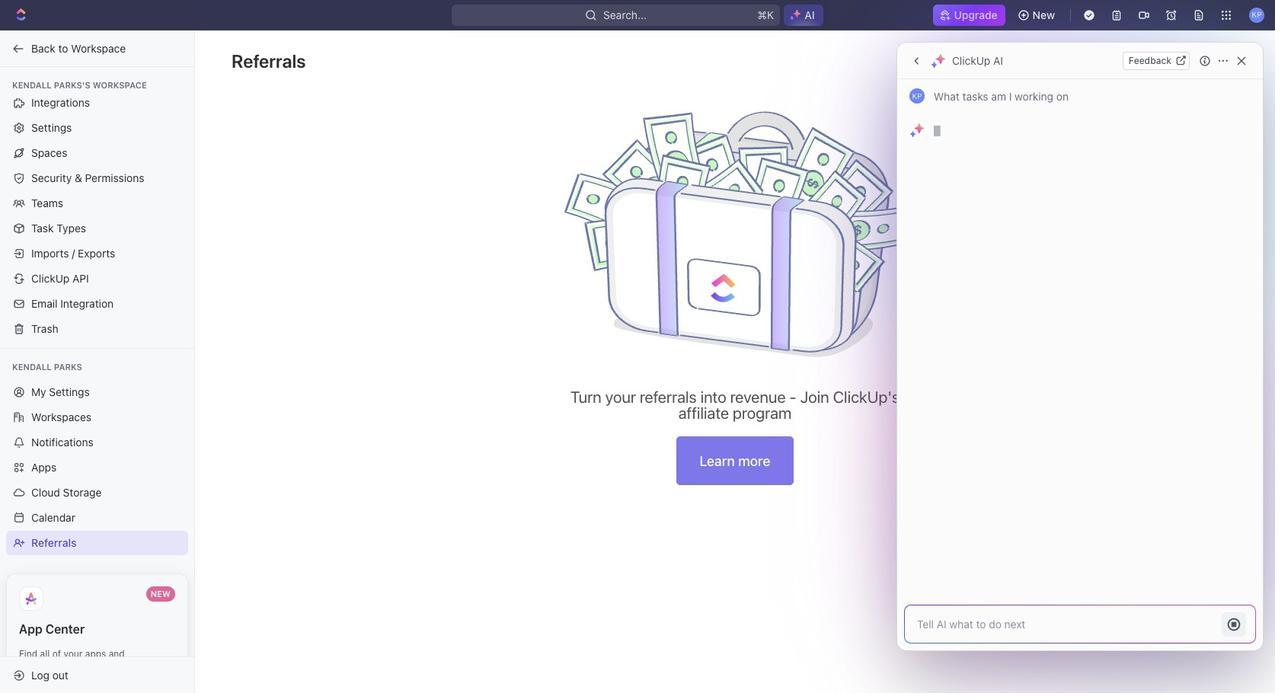 Task type: describe. For each thing, give the bounding box(es) containing it.
parks's
[[54, 80, 90, 90]]

Tell AI what to do next text field
[[917, 616, 1207, 632]]

clickup api
[[31, 272, 89, 285]]

teams link
[[6, 191, 188, 215]]

workspace for back to workspace
[[71, 42, 126, 54]]

kendall parks
[[12, 362, 82, 371]]

search...
[[604, 8, 647, 21]]

integrations link
[[6, 90, 188, 115]]

what tasks am i working on
[[931, 90, 1072, 103]]

affiliate
[[679, 404, 729, 422]]

learn more link
[[676, 437, 794, 485]]

0 horizontal spatial new
[[151, 589, 171, 599]]

of
[[52, 648, 61, 660]]

task types link
[[6, 216, 188, 240]]

back to workspace
[[31, 42, 126, 54]]

new
[[100, 662, 117, 674]]

cloud storage link
[[6, 481, 188, 505]]

integration
[[60, 297, 114, 310]]

all
[[40, 648, 50, 660]]

parks
[[54, 362, 82, 371]]

and
[[109, 648, 125, 660]]

i
[[1009, 90, 1012, 103]]

clickup for clickup api
[[31, 272, 70, 285]]

workspace for kendall parks's workspace
[[93, 80, 147, 90]]

upgrade
[[954, 8, 998, 21]]

imports / exports link
[[6, 241, 188, 266]]

center!
[[140, 662, 172, 674]]

feedback button
[[1123, 51, 1190, 70]]

1 vertical spatial referrals
[[31, 536, 77, 549]]

clickapps link
[[6, 65, 188, 90]]

kendall parks's workspace
[[12, 80, 147, 90]]

spaces
[[31, 146, 67, 159]]

email integration
[[31, 297, 114, 310]]

imports
[[31, 246, 69, 259]]

notifications link
[[6, 431, 188, 455]]

log
[[31, 669, 50, 682]]

calendar
[[31, 511, 75, 524]]

email
[[31, 297, 58, 310]]

out
[[52, 669, 68, 682]]

trash link
[[6, 317, 188, 341]]

calendar link
[[6, 506, 188, 530]]

program
[[733, 404, 792, 422]]

back
[[31, 42, 55, 54]]

your inside turn your referrals into revenue - join clickup's affiliate program
[[605, 388, 636, 406]]

0 horizontal spatial kp
[[912, 91, 922, 100]]

center
[[46, 623, 85, 636]]

teams
[[31, 196, 63, 209]]

new inside button
[[1033, 8, 1055, 21]]

-
[[790, 388, 797, 406]]

⌘k
[[758, 8, 774, 21]]

app center
[[19, 623, 85, 636]]

settings link
[[6, 115, 188, 140]]

storage
[[63, 486, 102, 499]]

rewards graphic@2x image
[[565, 111, 906, 357]]

our
[[83, 662, 97, 674]]

my settings
[[31, 386, 90, 399]]

new button
[[1012, 3, 1064, 27]]

in
[[73, 662, 80, 674]]

find
[[19, 648, 38, 660]]

imports / exports
[[31, 246, 115, 259]]

&
[[75, 171, 82, 184]]

ai button
[[784, 5, 823, 26]]

apps
[[85, 648, 106, 660]]

task
[[31, 221, 54, 234]]

email integration link
[[6, 291, 188, 316]]

api
[[72, 272, 89, 285]]

join
[[800, 388, 830, 406]]

referrals link
[[6, 531, 188, 555]]



Task type: locate. For each thing, give the bounding box(es) containing it.
app
[[19, 623, 43, 636], [120, 662, 137, 674]]

notifications
[[31, 436, 93, 449]]

settings up spaces
[[31, 121, 72, 134]]

0 vertical spatial new
[[1033, 8, 1055, 21]]

your
[[605, 388, 636, 406], [64, 648, 83, 660]]

log out button
[[6, 663, 181, 688]]

on
[[1057, 90, 1069, 103]]

kendall for clickapps
[[12, 80, 52, 90]]

workspace
[[71, 42, 126, 54], [93, 80, 147, 90]]

new
[[1033, 8, 1055, 21], [151, 589, 171, 599]]

0 vertical spatial clickup
[[952, 54, 991, 67]]

kendall
[[12, 80, 52, 90], [12, 362, 52, 371]]

kendall for my settings
[[12, 362, 52, 371]]

1 horizontal spatial referrals
[[232, 50, 306, 72]]

task types
[[31, 221, 86, 234]]

learn
[[700, 453, 735, 469]]

/
[[72, 246, 75, 259]]

app inside find all of your apps and integrations in our new app center!
[[120, 662, 137, 674]]

new up center!
[[151, 589, 171, 599]]

permissions
[[85, 171, 144, 184]]

your up in
[[64, 648, 83, 660]]

integrations
[[19, 662, 70, 674]]

settings
[[31, 121, 72, 134], [49, 386, 90, 399]]

0 vertical spatial kp
[[1252, 10, 1262, 19]]

1 horizontal spatial kp
[[1252, 10, 1262, 19]]

clickup for clickup ai
[[952, 54, 991, 67]]

revenue
[[730, 388, 786, 406]]

cloud
[[31, 486, 60, 499]]

0 horizontal spatial your
[[64, 648, 83, 660]]

ai up the am at the right top of page
[[994, 54, 1003, 67]]

1 vertical spatial new
[[151, 589, 171, 599]]

tasks
[[963, 90, 989, 103]]

workspace up clickapps link at the left of the page
[[71, 42, 126, 54]]

security & permissions
[[31, 171, 144, 184]]

app down and
[[120, 662, 137, 674]]

1 vertical spatial app
[[120, 662, 137, 674]]

0 vertical spatial settings
[[31, 121, 72, 134]]

your inside find all of your apps and integrations in our new app center!
[[64, 648, 83, 660]]

am
[[992, 90, 1007, 103]]

1 vertical spatial kendall
[[12, 362, 52, 371]]

clickup ai
[[952, 54, 1003, 67]]

app up find
[[19, 623, 43, 636]]

spaces link
[[6, 141, 188, 165]]

0 vertical spatial workspace
[[71, 42, 126, 54]]

1 horizontal spatial app
[[120, 662, 137, 674]]

ai right ⌘k
[[805, 8, 815, 21]]

kendall up integrations
[[12, 80, 52, 90]]

security & permissions link
[[6, 166, 188, 190]]

into
[[701, 388, 727, 406]]

kendall up my
[[12, 362, 52, 371]]

1 horizontal spatial your
[[605, 388, 636, 406]]

workspaces link
[[6, 405, 188, 430]]

kp
[[1252, 10, 1262, 19], [912, 91, 922, 100]]

feedback
[[1129, 54, 1172, 66]]

referrals
[[232, 50, 306, 72], [31, 536, 77, 549]]

more
[[738, 453, 771, 469]]

0 horizontal spatial ai
[[805, 8, 815, 21]]

cloud storage
[[31, 486, 102, 499]]

find all of your apps and integrations in our new app center!
[[19, 648, 172, 674]]

1 horizontal spatial clickup
[[952, 54, 991, 67]]

0 horizontal spatial app
[[19, 623, 43, 636]]

new right upgrade on the right top of the page
[[1033, 8, 1055, 21]]

my settings link
[[6, 380, 188, 405]]

clickup
[[952, 54, 991, 67], [31, 272, 70, 285]]

your right "turn"
[[605, 388, 636, 406]]

ai inside button
[[805, 8, 815, 21]]

turn
[[571, 388, 602, 406]]

1 vertical spatial kp
[[912, 91, 922, 100]]

1 vertical spatial settings
[[49, 386, 90, 399]]

turn your referrals into revenue - join clickup's affiliate program
[[571, 388, 900, 422]]

0 vertical spatial your
[[605, 388, 636, 406]]

workspace inside button
[[71, 42, 126, 54]]

workspaces
[[31, 411, 91, 424]]

workspace up the integrations link
[[93, 80, 147, 90]]

integrations
[[31, 96, 90, 109]]

1 vertical spatial workspace
[[93, 80, 147, 90]]

0 vertical spatial ai
[[805, 8, 815, 21]]

1 vertical spatial your
[[64, 648, 83, 660]]

trash
[[31, 322, 58, 335]]

security
[[31, 171, 72, 184]]

kp inside dropdown button
[[1252, 10, 1262, 19]]

2 kendall from the top
[[12, 362, 52, 371]]

apps
[[31, 461, 57, 474]]

0 horizontal spatial clickup
[[31, 272, 70, 285]]

0 horizontal spatial referrals
[[31, 536, 77, 549]]

clickup api link
[[6, 266, 188, 291]]

settings down parks
[[49, 386, 90, 399]]

kp button
[[1245, 3, 1269, 27]]

my
[[31, 386, 46, 399]]

0 vertical spatial app
[[19, 623, 43, 636]]

working
[[1015, 90, 1054, 103]]

exports
[[78, 246, 115, 259]]

clickup up tasks
[[952, 54, 991, 67]]

0 vertical spatial kendall
[[12, 80, 52, 90]]

1 horizontal spatial new
[[1033, 8, 1055, 21]]

1 kendall from the top
[[12, 80, 52, 90]]

upgrade link
[[933, 5, 1006, 26]]

clickup's
[[833, 388, 900, 406]]

referrals
[[640, 388, 697, 406]]

1 vertical spatial clickup
[[31, 272, 70, 285]]

apps link
[[6, 456, 188, 480]]

what
[[934, 90, 960, 103]]

clickapps
[[31, 70, 81, 83]]

ai
[[805, 8, 815, 21], [994, 54, 1003, 67]]

learn more
[[700, 453, 771, 469]]

to
[[58, 42, 68, 54]]

1 horizontal spatial ai
[[994, 54, 1003, 67]]

back to workspace button
[[6, 36, 181, 61]]

1 vertical spatial ai
[[994, 54, 1003, 67]]

clickup down imports
[[31, 272, 70, 285]]

log out
[[31, 669, 68, 682]]

types
[[57, 221, 86, 234]]

0 vertical spatial referrals
[[232, 50, 306, 72]]



Task type: vqa. For each thing, say whether or not it's contained in the screenshot.
right the New
yes



